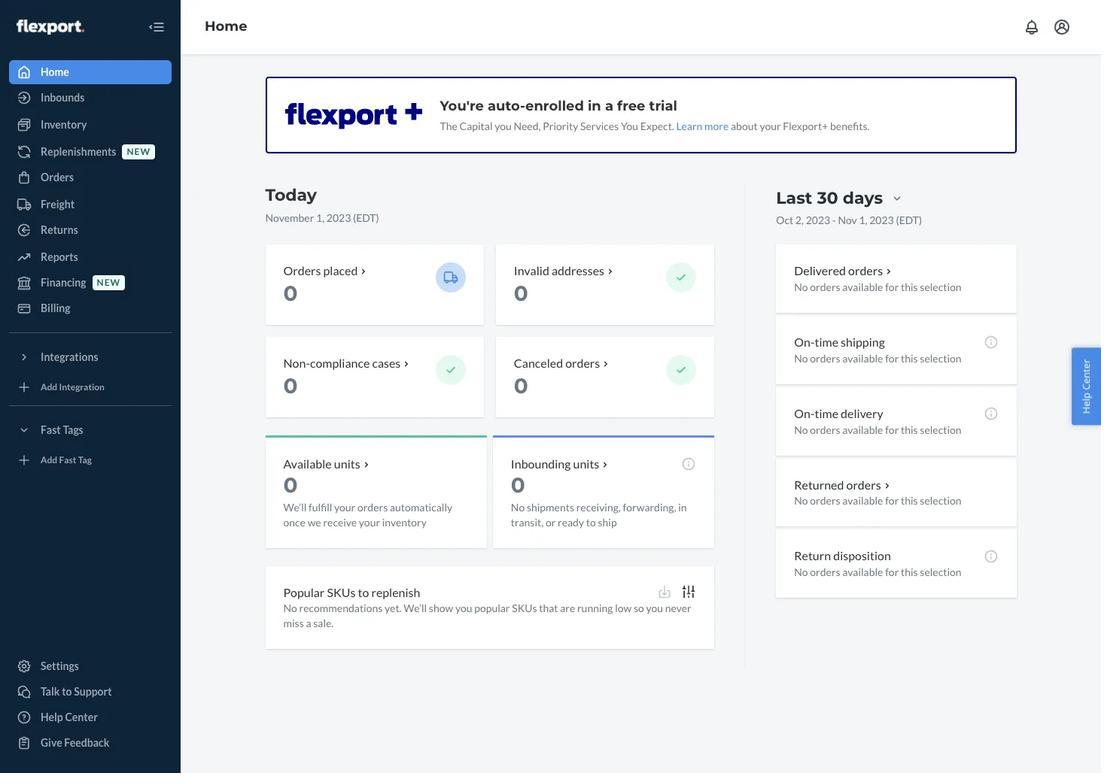 Task type: vqa. For each thing, say whether or not it's contained in the screenshot.
Etsy
no



Task type: locate. For each thing, give the bounding box(es) containing it.
no up miss
[[283, 602, 297, 615]]

orders right returned
[[846, 478, 881, 492]]

yet.
[[385, 602, 402, 615]]

2 on- from the top
[[794, 406, 815, 420]]

your right receive
[[359, 516, 380, 529]]

5 available from the top
[[842, 566, 883, 579]]

available down shipping
[[842, 352, 883, 365]]

talk to support button
[[9, 680, 172, 704]]

5 for from the top
[[885, 566, 899, 579]]

0 horizontal spatial edt
[[356, 211, 376, 224]]

1 horizontal spatial skus
[[512, 602, 537, 615]]

1 horizontal spatial help
[[1080, 393, 1093, 414]]

0 horizontal spatial help
[[41, 711, 63, 724]]

never
[[665, 602, 691, 615]]

time left delivery at the bottom
[[815, 406, 838, 420]]

on-time delivery
[[794, 406, 883, 420]]

orders down returned
[[810, 495, 840, 508]]

5 no orders available for this selection from the top
[[794, 566, 962, 579]]

skus
[[327, 585, 356, 599], [512, 602, 537, 615]]

0 horizontal spatial we'll
[[283, 501, 307, 514]]

0 down invalid
[[514, 281, 528, 306]]

1, inside today november 1, 2023 ( edt )
[[316, 211, 324, 224]]

learn
[[676, 120, 702, 132]]

( up the placed at top left
[[353, 211, 356, 224]]

on- left delivery at the bottom
[[794, 406, 815, 420]]

0 horizontal spatial skus
[[327, 585, 356, 599]]

no orders available for this selection down disposition
[[794, 566, 962, 579]]

a left free
[[605, 98, 613, 114]]

1 time from the top
[[815, 335, 838, 349]]

available down disposition
[[842, 566, 883, 579]]

need,
[[514, 120, 541, 132]]

3 selection from the top
[[920, 423, 962, 436]]

add for add integration
[[41, 382, 57, 393]]

give
[[41, 737, 62, 750]]

no orders available for this selection down shipping
[[794, 352, 962, 365]]

no down returned
[[794, 495, 808, 508]]

no up transit, on the left bottom of the page
[[511, 501, 525, 514]]

1 horizontal spatial edt
[[899, 214, 919, 227]]

orders up freight
[[41, 171, 74, 184]]

0 for non-
[[283, 373, 298, 399]]

0 horizontal spatial (
[[353, 211, 356, 224]]

replenishments
[[41, 145, 116, 158]]

home link
[[205, 18, 247, 35], [9, 60, 172, 84]]

help inside button
[[1080, 393, 1093, 414]]

1 vertical spatial skus
[[512, 602, 537, 615]]

2023 right 'november'
[[326, 211, 351, 224]]

edt right the nov
[[899, 214, 919, 227]]

to right talk
[[62, 686, 72, 698]]

1 horizontal spatial help center
[[1080, 359, 1093, 414]]

1 horizontal spatial we'll
[[404, 602, 427, 615]]

2 add from the top
[[41, 455, 57, 466]]

we'll right yet.
[[404, 602, 427, 615]]

2023 down days
[[869, 214, 894, 227]]

1 vertical spatial new
[[97, 277, 120, 289]]

1 vertical spatial on-
[[794, 406, 815, 420]]

1 horizontal spatial to
[[358, 585, 369, 599]]

2 for from the top
[[885, 352, 899, 365]]

4 no orders available for this selection from the top
[[794, 495, 962, 508]]

so
[[634, 602, 644, 615]]

available
[[842, 281, 883, 293], [842, 352, 883, 365], [842, 423, 883, 436], [842, 495, 883, 508], [842, 566, 883, 579]]

in up services
[[588, 98, 601, 114]]

receiving,
[[576, 501, 621, 514]]

orders down on-time delivery
[[810, 423, 840, 436]]

0 horizontal spatial home link
[[9, 60, 172, 84]]

0 down available
[[283, 472, 298, 498]]

0 vertical spatial home link
[[205, 18, 247, 35]]

help center
[[1080, 359, 1093, 414], [41, 711, 98, 724]]

3 available from the top
[[842, 423, 883, 436]]

no orders available for this selection for on-time delivery
[[794, 423, 962, 436]]

you down auto-
[[495, 120, 512, 132]]

flexport+
[[783, 120, 828, 132]]

0 vertical spatial help center
[[1080, 359, 1093, 414]]

2 selection from the top
[[920, 352, 962, 365]]

(
[[353, 211, 356, 224], [896, 214, 899, 227]]

1 horizontal spatial home
[[205, 18, 247, 35]]

0 vertical spatial we'll
[[283, 501, 307, 514]]

0 vertical spatial to
[[586, 516, 596, 529]]

edt up the placed at top left
[[356, 211, 376, 224]]

add down fast tags
[[41, 455, 57, 466]]

1 vertical spatial help
[[41, 711, 63, 724]]

no down delivered in the top of the page
[[794, 281, 808, 293]]

1 vertical spatial we'll
[[404, 602, 427, 615]]

1 horizontal spatial in
[[678, 501, 687, 514]]

0 vertical spatial on-
[[794, 335, 815, 349]]

on- left shipping
[[794, 335, 815, 349]]

orders down delivered in the top of the page
[[810, 281, 840, 293]]

3 no orders available for this selection from the top
[[794, 423, 962, 436]]

0 vertical spatial in
[[588, 98, 601, 114]]

skus inside no recommendations yet. we'll show you popular skus that are running low so you never miss a sale.
[[512, 602, 537, 615]]

your up receive
[[334, 501, 355, 514]]

0 horizontal spatial )
[[376, 211, 379, 224]]

your
[[760, 120, 781, 132], [334, 501, 355, 514], [359, 516, 380, 529]]

shipping
[[841, 335, 885, 349]]

0 vertical spatial a
[[605, 98, 613, 114]]

2 available from the top
[[842, 352, 883, 365]]

time for shipping
[[815, 335, 838, 349]]

help center inside button
[[1080, 359, 1093, 414]]

available units
[[283, 457, 360, 471]]

0 down the non- at the left top
[[283, 373, 298, 399]]

you inside you're auto-enrolled in a free trial the capital you need, priority services you expect. learn more about your flexport+ benefits.
[[495, 120, 512, 132]]

0 vertical spatial fast
[[41, 424, 61, 437]]

integration
[[59, 382, 105, 393]]

shipments
[[527, 501, 574, 514]]

5 selection from the top
[[920, 566, 962, 579]]

0 inside 0 we'll fulfill your orders automatically once we receive your inventory
[[283, 472, 298, 498]]

1, right 'november'
[[316, 211, 324, 224]]

0 horizontal spatial center
[[65, 711, 98, 724]]

inventory
[[382, 516, 427, 529]]

in
[[588, 98, 601, 114], [678, 501, 687, 514]]

returns link
[[9, 218, 172, 242]]

no orders available for this selection for on-time shipping
[[794, 352, 962, 365]]

2 vertical spatial to
[[62, 686, 72, 698]]

help
[[1080, 393, 1093, 414], [41, 711, 63, 724]]

financing
[[41, 276, 86, 289]]

3 for from the top
[[885, 423, 899, 436]]

this for on-time delivery
[[901, 423, 918, 436]]

units right available
[[334, 457, 360, 471]]

today november 1, 2023 ( edt )
[[265, 185, 379, 224]]

free
[[617, 98, 645, 114]]

4 selection from the top
[[920, 495, 962, 508]]

1 vertical spatial orders
[[283, 263, 321, 278]]

orders left the placed at top left
[[283, 263, 321, 278]]

orders up inventory
[[357, 501, 388, 514]]

new up orders link
[[127, 146, 150, 158]]

you right the show
[[455, 602, 472, 615]]

4 this from the top
[[901, 495, 918, 508]]

canceled
[[514, 356, 563, 370]]

delivered orders
[[794, 263, 883, 278]]

skus left that
[[512, 602, 537, 615]]

inbounds
[[41, 91, 85, 104]]

units up 0 no shipments receiving, forwarding, in transit, or ready to ship
[[573, 457, 599, 471]]

1 horizontal spatial center
[[1080, 359, 1093, 390]]

your right about
[[760, 120, 781, 132]]

0 horizontal spatial 1,
[[316, 211, 324, 224]]

0 for orders
[[283, 281, 298, 306]]

no inside 0 no shipments receiving, forwarding, in transit, or ready to ship
[[511, 501, 525, 514]]

no orders available for this selection down delivery at the bottom
[[794, 423, 962, 436]]

1, right the nov
[[859, 214, 867, 227]]

0
[[283, 281, 298, 306], [514, 281, 528, 306], [283, 373, 298, 399], [514, 373, 528, 399], [283, 472, 298, 498], [511, 472, 525, 498]]

a left sale.
[[306, 617, 311, 630]]

no inside no recommendations yet. we'll show you popular skus that are running low so you never miss a sale.
[[283, 602, 297, 615]]

1 vertical spatial home link
[[9, 60, 172, 84]]

0 vertical spatial your
[[760, 120, 781, 132]]

to left the ship
[[586, 516, 596, 529]]

0 vertical spatial add
[[41, 382, 57, 393]]

invalid addresses
[[514, 263, 604, 278]]

to up recommendations
[[358, 585, 369, 599]]

orders
[[41, 171, 74, 184], [283, 263, 321, 278]]

nov
[[838, 214, 857, 227]]

no
[[794, 281, 808, 293], [794, 352, 808, 365], [794, 423, 808, 436], [794, 495, 808, 508], [511, 501, 525, 514], [794, 566, 808, 579], [283, 602, 297, 615]]

2023
[[326, 211, 351, 224], [806, 214, 830, 227], [869, 214, 894, 227]]

2 time from the top
[[815, 406, 838, 420]]

1 horizontal spatial new
[[127, 146, 150, 158]]

placed
[[323, 263, 358, 278]]

1 vertical spatial home
[[41, 65, 69, 78]]

1 horizontal spatial a
[[605, 98, 613, 114]]

0 horizontal spatial 2023
[[326, 211, 351, 224]]

( right the nov
[[896, 214, 899, 227]]

this
[[901, 281, 918, 293], [901, 352, 918, 365], [901, 423, 918, 436], [901, 495, 918, 508], [901, 566, 918, 579]]

0 down canceled
[[514, 373, 528, 399]]

)
[[376, 211, 379, 224], [919, 214, 922, 227]]

1 horizontal spatial units
[[573, 457, 599, 471]]

2 horizontal spatial you
[[646, 602, 663, 615]]

invalid
[[514, 263, 549, 278]]

new for financing
[[97, 277, 120, 289]]

fast left tags
[[41, 424, 61, 437]]

1 vertical spatial a
[[306, 617, 311, 630]]

expect.
[[640, 120, 674, 132]]

0 down orders placed
[[283, 281, 298, 306]]

1 vertical spatial time
[[815, 406, 838, 420]]

0 vertical spatial orders
[[41, 171, 74, 184]]

fast
[[41, 424, 61, 437], [59, 455, 76, 466]]

home link up inbounds link
[[9, 60, 172, 84]]

ship
[[598, 516, 617, 529]]

skus up recommendations
[[327, 585, 356, 599]]

in right forwarding,
[[678, 501, 687, 514]]

0 horizontal spatial a
[[306, 617, 311, 630]]

no down on-time delivery
[[794, 423, 808, 436]]

2 this from the top
[[901, 352, 918, 365]]

new down reports link
[[97, 277, 120, 289]]

1 horizontal spatial you
[[495, 120, 512, 132]]

on-
[[794, 335, 815, 349], [794, 406, 815, 420]]

2 units from the left
[[573, 457, 599, 471]]

tag
[[78, 455, 92, 466]]

available down delivery at the bottom
[[842, 423, 883, 436]]

0 horizontal spatial your
[[334, 501, 355, 514]]

available for on-time shipping
[[842, 352, 883, 365]]

2 vertical spatial your
[[359, 516, 380, 529]]

center inside button
[[1080, 359, 1093, 390]]

0 we'll fulfill your orders automatically once we receive your inventory
[[283, 472, 452, 529]]

fast tags button
[[9, 418, 172, 443]]

2 no orders available for this selection from the top
[[794, 352, 962, 365]]

center
[[1080, 359, 1093, 390], [65, 711, 98, 724]]

home right close navigation image
[[205, 18, 247, 35]]

more
[[704, 120, 729, 132]]

to
[[586, 516, 596, 529], [358, 585, 369, 599], [62, 686, 72, 698]]

no orders available for this selection down returned orders button
[[794, 495, 962, 508]]

are
[[560, 602, 575, 615]]

we'll up the once
[[283, 501, 307, 514]]

0 vertical spatial new
[[127, 146, 150, 158]]

last
[[776, 188, 812, 209]]

available down returned orders button
[[842, 495, 883, 508]]

orders link
[[9, 166, 172, 190]]

1 vertical spatial in
[[678, 501, 687, 514]]

1 vertical spatial help center
[[41, 711, 98, 724]]

1 add from the top
[[41, 382, 57, 393]]

0 down inbounding
[[511, 472, 525, 498]]

1 horizontal spatial orders
[[283, 263, 321, 278]]

0 horizontal spatial new
[[97, 277, 120, 289]]

0 horizontal spatial to
[[62, 686, 72, 698]]

0 horizontal spatial help center
[[41, 711, 98, 724]]

0 horizontal spatial units
[[334, 457, 360, 471]]

open notifications image
[[1023, 18, 1041, 36]]

fast inside 'dropdown button'
[[41, 424, 61, 437]]

delivered
[[794, 263, 846, 278]]

orders
[[848, 263, 883, 278], [810, 281, 840, 293], [810, 352, 840, 365], [565, 356, 600, 370], [810, 423, 840, 436], [846, 478, 881, 492], [810, 495, 840, 508], [357, 501, 388, 514], [810, 566, 840, 579]]

available for on-time delivery
[[842, 423, 883, 436]]

settings link
[[9, 655, 172, 679]]

1 units from the left
[[334, 457, 360, 471]]

home link right close navigation image
[[205, 18, 247, 35]]

1 selection from the top
[[920, 281, 962, 293]]

1 horizontal spatial 2023
[[806, 214, 830, 227]]

add left integration
[[41, 382, 57, 393]]

we'll
[[283, 501, 307, 514], [404, 602, 427, 615]]

last 30 days
[[776, 188, 883, 209]]

0 vertical spatial help
[[1080, 393, 1093, 414]]

1 available from the top
[[842, 281, 883, 293]]

1 vertical spatial add
[[41, 455, 57, 466]]

1 for from the top
[[885, 281, 899, 293]]

home
[[205, 18, 247, 35], [41, 65, 69, 78]]

2 horizontal spatial to
[[586, 516, 596, 529]]

available down delivered orders button
[[842, 281, 883, 293]]

0 no shipments receiving, forwarding, in transit, or ready to ship
[[511, 472, 687, 529]]

1 on- from the top
[[794, 335, 815, 349]]

for for on-time shipping
[[885, 352, 899, 365]]

0 horizontal spatial in
[[588, 98, 601, 114]]

we'll inside no recommendations yet. we'll show you popular skus that are running low so you never miss a sale.
[[404, 602, 427, 615]]

no down on-time shipping
[[794, 352, 808, 365]]

orders for orders placed
[[283, 263, 321, 278]]

0 horizontal spatial orders
[[41, 171, 74, 184]]

home up inbounds
[[41, 65, 69, 78]]

fast left tag
[[59, 455, 76, 466]]

time left shipping
[[815, 335, 838, 349]]

edt
[[356, 211, 376, 224], [899, 214, 919, 227]]

0 vertical spatial time
[[815, 335, 838, 349]]

2 horizontal spatial your
[[760, 120, 781, 132]]

1 vertical spatial center
[[65, 711, 98, 724]]

available
[[283, 457, 332, 471]]

open account menu image
[[1053, 18, 1071, 36]]

give feedback button
[[9, 732, 172, 756]]

no orders available for this selection down delivered orders button
[[794, 281, 962, 293]]

for
[[885, 281, 899, 293], [885, 352, 899, 365], [885, 423, 899, 436], [885, 495, 899, 508], [885, 566, 899, 579]]

you right so
[[646, 602, 663, 615]]

3 this from the top
[[901, 423, 918, 436]]

0 vertical spatial center
[[1080, 359, 1093, 390]]

time
[[815, 335, 838, 349], [815, 406, 838, 420]]

1 vertical spatial to
[[358, 585, 369, 599]]

selection for return disposition
[[920, 566, 962, 579]]

flexport logo image
[[17, 19, 84, 34]]

2023 left -
[[806, 214, 830, 227]]

5 this from the top
[[901, 566, 918, 579]]



Task type: describe. For each thing, give the bounding box(es) containing it.
talk
[[41, 686, 60, 698]]

feedback
[[64, 737, 109, 750]]

about
[[731, 120, 758, 132]]

receive
[[323, 516, 357, 529]]

this for return disposition
[[901, 566, 918, 579]]

auto-
[[488, 98, 525, 114]]

returned orders
[[794, 478, 881, 492]]

a inside no recommendations yet. we'll show you popular skus that are running low so you never miss a sale.
[[306, 617, 311, 630]]

orders inside 0 we'll fulfill your orders automatically once we receive your inventory
[[357, 501, 388, 514]]

) inside today november 1, 2023 ( edt )
[[376, 211, 379, 224]]

selection for on-time shipping
[[920, 352, 962, 365]]

orders right canceled
[[565, 356, 600, 370]]

in inside 0 no shipments receiving, forwarding, in transit, or ready to ship
[[678, 501, 687, 514]]

to inside button
[[62, 686, 72, 698]]

time for delivery
[[815, 406, 838, 420]]

a inside you're auto-enrolled in a free trial the capital you need, priority services you expect. learn more about your flexport+ benefits.
[[605, 98, 613, 114]]

capital
[[460, 120, 493, 132]]

( inside today november 1, 2023 ( edt )
[[353, 211, 356, 224]]

30
[[817, 188, 838, 209]]

on- for on-time delivery
[[794, 406, 815, 420]]

replenish
[[371, 585, 420, 599]]

reports link
[[9, 245, 172, 269]]

no orders available for this selection for return disposition
[[794, 566, 962, 579]]

add fast tag
[[41, 455, 92, 466]]

delivery
[[841, 406, 883, 420]]

non-compliance cases
[[283, 356, 401, 370]]

non-
[[283, 356, 310, 370]]

you
[[621, 120, 638, 132]]

or
[[546, 516, 556, 529]]

1 vertical spatial fast
[[59, 455, 76, 466]]

disposition
[[833, 549, 891, 563]]

selection for on-time delivery
[[920, 423, 962, 436]]

billing link
[[9, 297, 172, 321]]

2023 inside today november 1, 2023 ( edt )
[[326, 211, 351, 224]]

automatically
[[390, 501, 452, 514]]

settings
[[41, 660, 79, 673]]

days
[[843, 188, 883, 209]]

no down return
[[794, 566, 808, 579]]

add integration
[[41, 382, 105, 393]]

units for available units
[[334, 457, 360, 471]]

1 this from the top
[[901, 281, 918, 293]]

november
[[265, 211, 314, 224]]

1 no orders available for this selection from the top
[[794, 281, 962, 293]]

in inside you're auto-enrolled in a free trial the capital you need, priority services you expect. learn more about your flexport+ benefits.
[[588, 98, 601, 114]]

trial
[[649, 98, 677, 114]]

you're auto-enrolled in a free trial the capital you need, priority services you expect. learn more about your flexport+ benefits.
[[440, 98, 870, 132]]

1 horizontal spatial )
[[919, 214, 922, 227]]

tags
[[63, 424, 83, 437]]

orders for orders
[[41, 171, 74, 184]]

oct 2, 2023 - nov 1, 2023 ( edt )
[[776, 214, 922, 227]]

inbounds link
[[9, 86, 172, 110]]

today
[[265, 185, 317, 205]]

sale.
[[313, 617, 334, 630]]

1 horizontal spatial your
[[359, 516, 380, 529]]

help center button
[[1072, 348, 1101, 425]]

0 vertical spatial skus
[[327, 585, 356, 599]]

2,
[[795, 214, 804, 227]]

freight
[[41, 198, 75, 211]]

add for add fast tag
[[41, 455, 57, 466]]

on- for on-time shipping
[[794, 335, 815, 349]]

inbounding
[[511, 457, 571, 471]]

returns
[[41, 224, 78, 236]]

popular
[[283, 585, 325, 599]]

reports
[[41, 251, 78, 263]]

0 inside 0 no shipments receiving, forwarding, in transit, or ready to ship
[[511, 472, 525, 498]]

transit,
[[511, 516, 544, 529]]

your inside you're auto-enrolled in a free trial the capital you need, priority services you expect. learn more about your flexport+ benefits.
[[760, 120, 781, 132]]

ready
[[558, 516, 584, 529]]

0 horizontal spatial home
[[41, 65, 69, 78]]

inventory link
[[9, 113, 172, 137]]

0 horizontal spatial you
[[455, 602, 472, 615]]

talk to support
[[41, 686, 112, 698]]

compliance
[[310, 356, 370, 370]]

low
[[615, 602, 632, 615]]

close navigation image
[[148, 18, 166, 36]]

4 for from the top
[[885, 495, 899, 508]]

this for on-time shipping
[[901, 352, 918, 365]]

1 horizontal spatial 1,
[[859, 214, 867, 227]]

show
[[429, 602, 453, 615]]

for for return disposition
[[885, 566, 899, 579]]

to inside 0 no shipments receiving, forwarding, in transit, or ready to ship
[[586, 516, 596, 529]]

new for replenishments
[[127, 146, 150, 158]]

available for return disposition
[[842, 566, 883, 579]]

orders right delivered in the top of the page
[[848, 263, 883, 278]]

inbounding units
[[511, 457, 599, 471]]

inventory
[[41, 118, 87, 131]]

integrations
[[41, 351, 98, 364]]

on-time shipping
[[794, 335, 885, 349]]

-
[[832, 214, 836, 227]]

billing
[[41, 302, 70, 315]]

1 horizontal spatial (
[[896, 214, 899, 227]]

1 vertical spatial your
[[334, 501, 355, 514]]

help center link
[[9, 706, 172, 730]]

freight link
[[9, 193, 172, 217]]

cases
[[372, 356, 401, 370]]

running
[[577, 602, 613, 615]]

return
[[794, 549, 831, 563]]

popular
[[474, 602, 510, 615]]

benefits.
[[830, 120, 870, 132]]

fast tags
[[41, 424, 83, 437]]

recommendations
[[299, 602, 383, 615]]

learn more link
[[676, 120, 729, 132]]

we'll inside 0 we'll fulfill your orders automatically once we receive your inventory
[[283, 501, 307, 514]]

give feedback
[[41, 737, 109, 750]]

add integration link
[[9, 376, 172, 400]]

add fast tag link
[[9, 449, 172, 473]]

0 vertical spatial home
[[205, 18, 247, 35]]

orders down on-time shipping
[[810, 352, 840, 365]]

we
[[308, 516, 321, 529]]

fulfill
[[309, 501, 332, 514]]

orders placed
[[283, 263, 358, 278]]

0 for invalid
[[514, 281, 528, 306]]

returned
[[794, 478, 844, 492]]

edt inside today november 1, 2023 ( edt )
[[356, 211, 376, 224]]

no recommendations yet. we'll show you popular skus that are running low so you never miss a sale.
[[283, 602, 691, 630]]

0 for canceled
[[514, 373, 528, 399]]

orders down return
[[810, 566, 840, 579]]

canceled orders
[[514, 356, 600, 370]]

delivered orders button
[[794, 263, 895, 280]]

4 available from the top
[[842, 495, 883, 508]]

units for inbounding units
[[573, 457, 599, 471]]

returned orders button
[[794, 477, 893, 494]]

1 horizontal spatial home link
[[205, 18, 247, 35]]

2 horizontal spatial 2023
[[869, 214, 894, 227]]

for for on-time delivery
[[885, 423, 899, 436]]

services
[[580, 120, 619, 132]]

priority
[[543, 120, 578, 132]]



